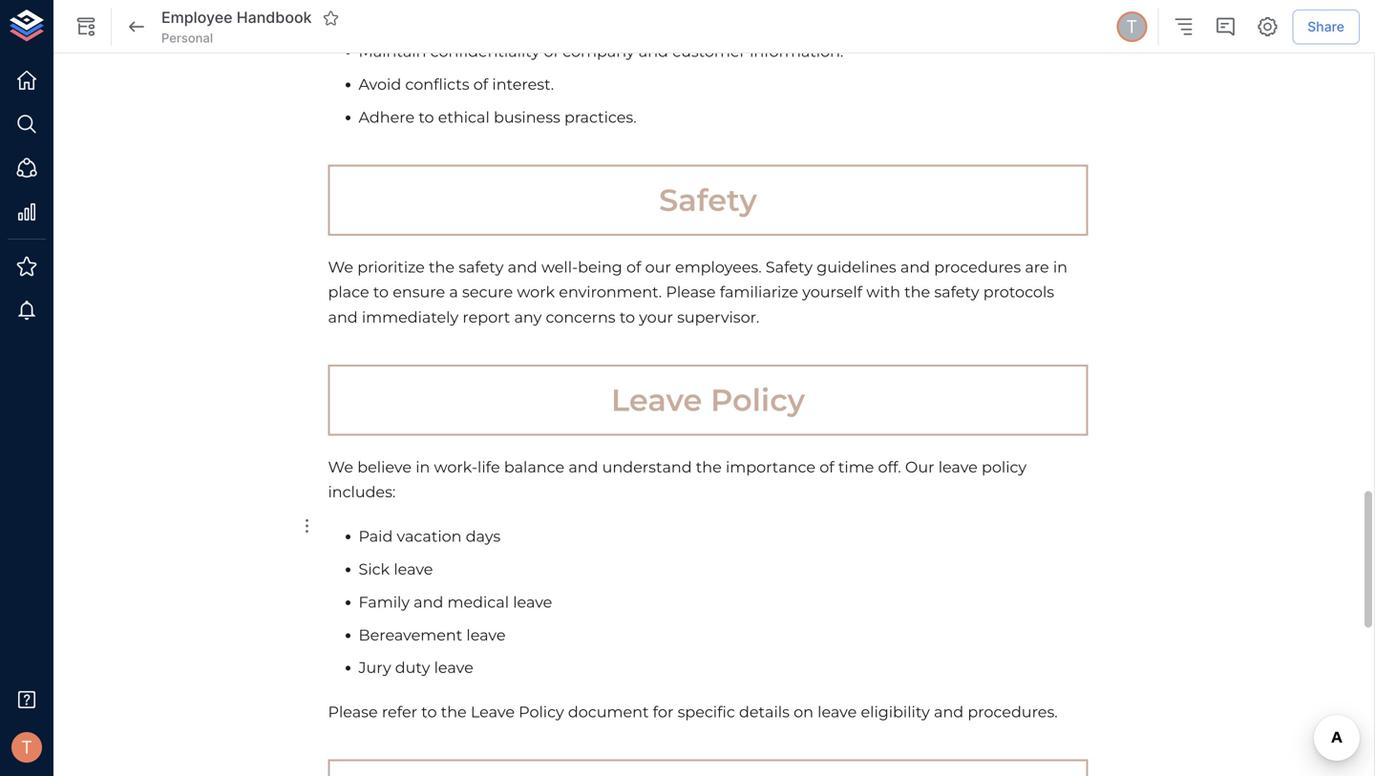 Task type: vqa. For each thing, say whether or not it's contained in the screenshot.
our
yes



Task type: describe. For each thing, give the bounding box(es) containing it.
customer
[[673, 42, 746, 61]]

sick
[[359, 560, 390, 579]]

leave down vacation in the bottom of the page
[[394, 560, 433, 579]]

sick leave
[[359, 560, 433, 579]]

eligibility
[[861, 703, 930, 722]]

favorite image
[[322, 9, 340, 27]]

jury duty leave
[[359, 659, 474, 678]]

personal
[[161, 30, 213, 45]]

paid vacation days
[[359, 527, 501, 546]]

refer
[[382, 703, 418, 722]]

leave right on
[[818, 703, 857, 722]]

handbook
[[237, 8, 312, 27]]

confidentiality
[[430, 42, 540, 61]]

your
[[639, 308, 673, 327]]

of inside the we believe in work-life balance and understand the importance of time off. our leave policy includes:
[[820, 458, 835, 477]]

bereavement leave
[[359, 626, 506, 645]]

leave inside the we believe in work-life balance and understand the importance of time off. our leave policy includes:
[[939, 458, 978, 477]]

life
[[478, 458, 500, 477]]

company
[[563, 42, 635, 61]]

business
[[494, 108, 561, 127]]

1 vertical spatial please
[[328, 703, 378, 722]]

interest.
[[492, 75, 554, 94]]

of up interest.
[[544, 42, 559, 61]]

medical
[[448, 593, 509, 612]]

the up a
[[429, 258, 455, 276]]

time
[[839, 458, 874, 477]]

avoid
[[359, 75, 401, 94]]

vacation
[[397, 527, 462, 546]]

settings image
[[1257, 15, 1279, 38]]

t for topmost t 'button'
[[1127, 16, 1138, 37]]

and right eligibility
[[934, 703, 964, 722]]

prioritize
[[358, 258, 425, 276]]

1 vertical spatial policy
[[519, 703, 564, 722]]

and up "work"
[[508, 258, 538, 276]]

of down confidentiality
[[474, 75, 488, 94]]

and up bereavement leave
[[414, 593, 444, 612]]

share button
[[1293, 9, 1360, 44]]

details
[[739, 703, 790, 722]]

concerns
[[546, 308, 616, 327]]

adhere to ethical business practices.
[[359, 108, 637, 127]]

0 vertical spatial leave
[[611, 382, 703, 419]]

policy
[[982, 458, 1027, 477]]

guidelines
[[817, 258, 897, 276]]

avoid conflicts of interest.
[[359, 75, 554, 94]]

procedures.
[[968, 703, 1058, 722]]

work
[[517, 283, 555, 302]]

leave policy
[[611, 382, 805, 419]]

place
[[328, 283, 369, 302]]

show wiki image
[[75, 15, 97, 38]]

to down prioritize
[[373, 283, 389, 302]]

family
[[359, 593, 410, 612]]

in inside the we believe in work-life balance and understand the importance of time off. our leave policy includes:
[[416, 458, 430, 477]]

share
[[1308, 18, 1345, 35]]

procedures
[[935, 258, 1021, 276]]

importance
[[726, 458, 816, 477]]

and up the with
[[901, 258, 931, 276]]

bereavement
[[359, 626, 463, 645]]

0 vertical spatial t button
[[1114, 9, 1150, 45]]

family and medical leave
[[359, 593, 553, 612]]



Task type: locate. For each thing, give the bounding box(es) containing it.
the
[[429, 258, 455, 276], [905, 283, 931, 302], [696, 458, 722, 477], [441, 703, 467, 722]]

0 vertical spatial t
[[1127, 16, 1138, 37]]

we believe in work-life balance and understand the importance of time off. our leave policy includes:
[[328, 458, 1031, 502]]

work-
[[434, 458, 478, 477]]

please
[[666, 283, 716, 302], [328, 703, 378, 722]]

safety up "familiarize"
[[766, 258, 813, 276]]

0 vertical spatial safety
[[459, 258, 504, 276]]

safety
[[459, 258, 504, 276], [935, 283, 980, 302]]

the right refer
[[441, 703, 467, 722]]

0 vertical spatial please
[[666, 283, 716, 302]]

maintain confidentiality of company and customer information.
[[359, 42, 844, 61]]

policy up the importance at the bottom of page
[[711, 382, 805, 419]]

0 horizontal spatial safety
[[659, 181, 757, 219]]

0 horizontal spatial leave
[[471, 703, 515, 722]]

balance
[[504, 458, 565, 477]]

we
[[328, 258, 354, 276], [328, 458, 354, 477]]

yourself
[[803, 283, 863, 302]]

our
[[645, 258, 671, 276]]

1 vertical spatial t
[[21, 737, 32, 758]]

we inside we prioritize the safety and well-being of our employees. safety guidelines and procedures are in place to ensure a secure work environment. please familiarize yourself with the safety protocols and immediately report any concerns to your supervisor.
[[328, 258, 354, 276]]

specific
[[678, 703, 735, 722]]

1 horizontal spatial safety
[[935, 283, 980, 302]]

well-
[[542, 258, 578, 276]]

believe
[[358, 458, 412, 477]]

the inside the we believe in work-life balance and understand the importance of time off. our leave policy includes:
[[696, 458, 722, 477]]

and down place
[[328, 308, 358, 327]]

off.
[[878, 458, 902, 477]]

information.
[[750, 42, 844, 61]]

and inside the we believe in work-life balance and understand the importance of time off. our leave policy includes:
[[569, 458, 598, 477]]

safety
[[659, 181, 757, 219], [766, 258, 813, 276]]

and
[[639, 42, 669, 61], [508, 258, 538, 276], [901, 258, 931, 276], [328, 308, 358, 327], [569, 458, 598, 477], [414, 593, 444, 612], [934, 703, 964, 722]]

0 vertical spatial we
[[328, 258, 354, 276]]

we for we believe in work-life balance and understand the importance of time off. our leave policy includes:
[[328, 458, 354, 477]]

1 vertical spatial safety
[[766, 258, 813, 276]]

policy left document
[[519, 703, 564, 722]]

and right company
[[639, 42, 669, 61]]

to right refer
[[422, 703, 437, 722]]

leave down bereavement leave
[[434, 659, 474, 678]]

and right "balance"
[[569, 458, 598, 477]]

report
[[463, 308, 510, 327]]

protocols
[[984, 283, 1055, 302]]

0 horizontal spatial please
[[328, 703, 378, 722]]

a
[[449, 283, 458, 302]]

on
[[794, 703, 814, 722]]

1 horizontal spatial safety
[[766, 258, 813, 276]]

environment.
[[559, 283, 662, 302]]

1 vertical spatial leave
[[471, 703, 515, 722]]

please inside we prioritize the safety and well-being of our employees. safety guidelines and procedures are in place to ensure a secure work environment. please familiarize yourself with the safety protocols and immediately report any concerns to your supervisor.
[[666, 283, 716, 302]]

1 horizontal spatial t
[[1127, 16, 1138, 37]]

please up "supervisor."
[[666, 283, 716, 302]]

employee
[[161, 8, 233, 27]]

of left our
[[627, 258, 641, 276]]

please left refer
[[328, 703, 378, 722]]

paid
[[359, 527, 393, 546]]

we up the includes:
[[328, 458, 354, 477]]

safety up secure
[[459, 258, 504, 276]]

in right are
[[1054, 258, 1068, 276]]

of
[[544, 42, 559, 61], [474, 75, 488, 94], [627, 258, 641, 276], [820, 458, 835, 477]]

maintain
[[359, 42, 426, 61]]

in left work-
[[416, 458, 430, 477]]

1 horizontal spatial please
[[666, 283, 716, 302]]

understand
[[603, 458, 692, 477]]

leave down medical in the bottom left of the page
[[467, 626, 506, 645]]

we up place
[[328, 258, 354, 276]]

0 horizontal spatial t button
[[6, 727, 48, 769]]

1 vertical spatial t button
[[6, 727, 48, 769]]

to
[[419, 108, 434, 127], [373, 283, 389, 302], [620, 308, 635, 327], [422, 703, 437, 722]]

immediately
[[362, 308, 459, 327]]

policy
[[711, 382, 805, 419], [519, 703, 564, 722]]

0 horizontal spatial safety
[[459, 258, 504, 276]]

we for we prioritize the safety and well-being of our employees. safety guidelines and procedures are in place to ensure a secure work environment. please familiarize yourself with the safety protocols and immediately report any concerns to your supervisor.
[[328, 258, 354, 276]]

to down conflicts
[[419, 108, 434, 127]]

2 we from the top
[[328, 458, 354, 477]]

0 vertical spatial in
[[1054, 258, 1068, 276]]

1 horizontal spatial policy
[[711, 382, 805, 419]]

familiarize
[[720, 283, 799, 302]]

ensure
[[393, 283, 445, 302]]

leave up understand in the bottom of the page
[[611, 382, 703, 419]]

1 vertical spatial we
[[328, 458, 354, 477]]

safety down procedures
[[935, 283, 980, 302]]

with
[[867, 283, 901, 302]]

being
[[578, 258, 623, 276]]

0 vertical spatial safety
[[659, 181, 757, 219]]

duty
[[395, 659, 430, 678]]

days
[[466, 527, 501, 546]]

for
[[653, 703, 674, 722]]

any
[[514, 308, 542, 327]]

1 horizontal spatial in
[[1054, 258, 1068, 276]]

adhere
[[359, 108, 415, 127]]

0 horizontal spatial policy
[[519, 703, 564, 722]]

t for the leftmost t 'button'
[[21, 737, 32, 758]]

1 vertical spatial in
[[416, 458, 430, 477]]

of left time
[[820, 458, 835, 477]]

employees.
[[675, 258, 762, 276]]

practices.
[[565, 108, 637, 127]]

leave right our
[[939, 458, 978, 477]]

leave down jury duty leave
[[471, 703, 515, 722]]

1 we from the top
[[328, 258, 354, 276]]

leave
[[611, 382, 703, 419], [471, 703, 515, 722]]

personal link
[[161, 30, 213, 47]]

the right understand in the bottom of the page
[[696, 458, 722, 477]]

secure
[[462, 283, 513, 302]]

0 horizontal spatial t
[[21, 737, 32, 758]]

safety up "employees." at top
[[659, 181, 757, 219]]

we prioritize the safety and well-being of our employees. safety guidelines and procedures are in place to ensure a secure work environment. please familiarize yourself with the safety protocols and immediately report any concerns to your supervisor.
[[328, 258, 1072, 327]]

in
[[1054, 258, 1068, 276], [416, 458, 430, 477]]

of inside we prioritize the safety and well-being of our employees. safety guidelines and procedures are in place to ensure a secure work environment. please familiarize yourself with the safety protocols and immediately report any concerns to your supervisor.
[[627, 258, 641, 276]]

ethical
[[438, 108, 490, 127]]

jury
[[359, 659, 391, 678]]

t
[[1127, 16, 1138, 37], [21, 737, 32, 758]]

to left your
[[620, 308, 635, 327]]

0 horizontal spatial in
[[416, 458, 430, 477]]

0 vertical spatial policy
[[711, 382, 805, 419]]

our
[[906, 458, 935, 477]]

supervisor.
[[677, 308, 760, 327]]

safety inside we prioritize the safety and well-being of our employees. safety guidelines and procedures are in place to ensure a secure work environment. please familiarize yourself with the safety protocols and immediately report any concerns to your supervisor.
[[766, 258, 813, 276]]

please refer to the leave policy document for specific details on leave eligibility and procedures.
[[328, 703, 1058, 722]]

1 horizontal spatial leave
[[611, 382, 703, 419]]

1 vertical spatial safety
[[935, 283, 980, 302]]

in inside we prioritize the safety and well-being of our employees. safety guidelines and procedures are in place to ensure a secure work environment. please familiarize yourself with the safety protocols and immediately report any concerns to your supervisor.
[[1054, 258, 1068, 276]]

includes:
[[328, 483, 396, 502]]

document
[[568, 703, 649, 722]]

table of contents image
[[1172, 15, 1195, 38]]

go back image
[[125, 15, 148, 38]]

t button
[[1114, 9, 1150, 45], [6, 727, 48, 769]]

leave right medical in the bottom left of the page
[[513, 593, 553, 612]]

the right the with
[[905, 283, 931, 302]]

we inside the we believe in work-life balance and understand the importance of time off. our leave policy includes:
[[328, 458, 354, 477]]

are
[[1025, 258, 1050, 276]]

comments image
[[1214, 15, 1237, 38]]

conflicts
[[405, 75, 470, 94]]

employee handbook
[[161, 8, 312, 27]]

leave
[[939, 458, 978, 477], [394, 560, 433, 579], [513, 593, 553, 612], [467, 626, 506, 645], [434, 659, 474, 678], [818, 703, 857, 722]]

1 horizontal spatial t button
[[1114, 9, 1150, 45]]



